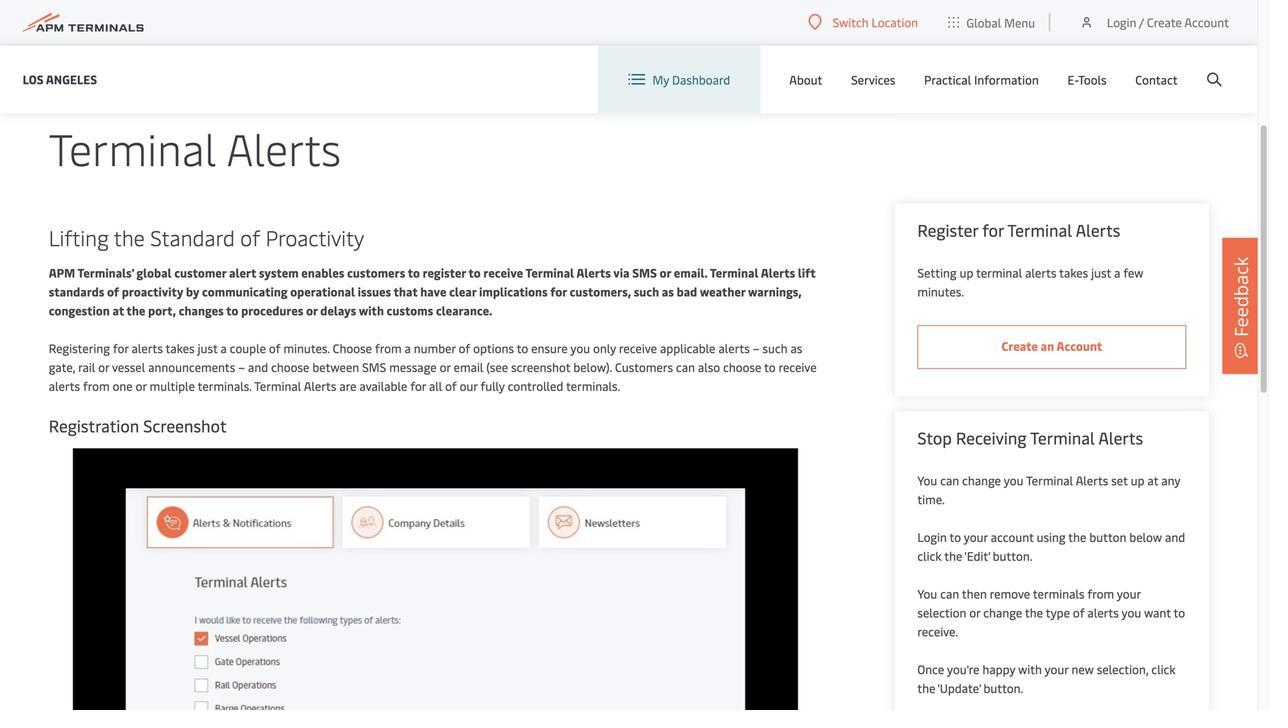 Task type: vqa. For each thing, say whether or not it's contained in the screenshot.
the middle your
yes



Task type: describe. For each thing, give the bounding box(es) containing it.
0 horizontal spatial account
[[1057, 338, 1102, 354]]

0 horizontal spatial los
[[23, 71, 44, 87]]

you're
[[947, 661, 980, 677]]

you inside registering for alerts takes just a couple of minutes. choose from a number of options to ensure you only receive applicable alerts – such as gate, rail or vessel announcements – and choose between sms message or email (see screenshot below). customers can also choose to receive alerts from one or multiple terminals. terminal alerts are available for all of our fully controlled terminals.
[[570, 340, 590, 356]]

my
[[653, 71, 669, 87]]

receive inside 'apm terminals' global customer alert system enables customers to register to receive terminal alerts via sms or email. terminal alerts lift standards of proactivity by communicating operational issues that have clear implications for customers, such as bad weather warnings, congestion at the port, changes to procedures or delays with customs clearance.'
[[483, 264, 523, 281]]

1 vertical spatial –
[[238, 359, 245, 375]]

to up screenshot at the left bottom of page
[[517, 340, 528, 356]]

terminal inside you can change you terminal alerts set up at any time.
[[1026, 472, 1073, 488]]

all
[[429, 378, 442, 394]]

type
[[1046, 604, 1070, 621]]

also
[[698, 359, 720, 375]]

to up that
[[408, 264, 420, 281]]

e-tools button
[[1068, 45, 1107, 113]]

weather
[[700, 283, 746, 300]]

customers,
[[570, 283, 631, 300]]

about button
[[789, 45, 823, 113]]

alerts up also
[[719, 340, 750, 356]]

implications
[[479, 283, 548, 300]]

you inside you can change you terminal alerts set up at any time.
[[1004, 472, 1024, 488]]

warnings,
[[748, 283, 802, 300]]

button
[[1090, 529, 1127, 545]]

terminal alerts
[[49, 118, 341, 177]]

account inside "link"
[[1185, 14, 1229, 30]]

just inside registering for alerts takes just a couple of minutes. choose from a number of options to ensure you only receive applicable alerts – such as gate, rail or vessel announcements – and choose between sms message or email (see screenshot below). customers can also choose to receive alerts from one or multiple terminals. terminal alerts are available for all of our fully controlled terminals.
[[198, 340, 218, 356]]

/
[[1139, 14, 1144, 30]]

you for you can change you terminal alerts set up at any time.
[[918, 472, 937, 488]]

the inside you can then remove terminals from your selection or change the type of alerts you want to receive.
[[1025, 604, 1043, 621]]

setting
[[918, 264, 957, 281]]

or down "operational"
[[306, 302, 318, 318]]

registration
[[49, 414, 139, 437]]

port,
[[148, 302, 176, 318]]

0 horizontal spatial create
[[1002, 338, 1038, 354]]

enables
[[301, 264, 344, 281]]

screenshot
[[143, 414, 227, 437]]

for up the terminal
[[982, 219, 1004, 241]]

registration screenshot
[[49, 414, 227, 437]]

practical information
[[924, 71, 1039, 87]]

message
[[389, 359, 437, 375]]

procedures
[[241, 302, 303, 318]]

terminal alerts subscription image
[[73, 448, 798, 710]]

an
[[1041, 338, 1054, 354]]

1 horizontal spatial receive
[[619, 340, 657, 356]]

clearance.
[[436, 302, 492, 318]]

click inside the login to your account using the button below and click the 'edit' button.
[[918, 548, 942, 564]]

customer
[[174, 264, 226, 281]]

location
[[872, 14, 918, 30]]

(see
[[486, 359, 508, 375]]

my dashboard
[[653, 71, 730, 87]]

system
[[259, 264, 299, 281]]

standard
[[150, 223, 235, 252]]

terminals'
[[77, 264, 134, 281]]

below
[[1129, 529, 1162, 545]]

bad
[[677, 283, 697, 300]]

1 horizontal spatial –
[[753, 340, 760, 356]]

apm terminals launches global customer alerts solution image
[[0, 0, 1258, 63]]

customers
[[347, 264, 405, 281]]

as inside registering for alerts takes just a couple of minutes. choose from a number of options to ensure you only receive applicable alerts – such as gate, rail or vessel announcements – and choose between sms message or email (see screenshot below). customers can also choose to receive alerts from one or multiple terminals. terminal alerts are available for all of our fully controlled terminals.
[[791, 340, 803, 356]]

standards
[[49, 283, 104, 300]]

e-
[[1068, 71, 1078, 87]]

'edit'
[[965, 548, 990, 564]]

1 los angeles link from the left
[[49, 70, 105, 84]]

or right one
[[136, 378, 147, 394]]

remove
[[990, 586, 1030, 602]]

delays
[[320, 302, 356, 318]]

then
[[962, 586, 987, 602]]

with inside the "once you're happy with your new selection, click the 'update' button."
[[1018, 661, 1042, 677]]

that
[[394, 283, 418, 300]]

want
[[1144, 604, 1171, 621]]

of up alert
[[240, 223, 260, 252]]

vessel
[[112, 359, 145, 375]]

alerts inside you can change you terminal alerts set up at any time.
[[1076, 472, 1108, 488]]

using
[[1037, 529, 1066, 545]]

have
[[420, 283, 446, 300]]

ensure
[[531, 340, 568, 356]]

create inside "link"
[[1147, 14, 1182, 30]]

takes inside registering for alerts takes just a couple of minutes. choose from a number of options to ensure you only receive applicable alerts – such as gate, rail or vessel announcements – and choose between sms message or email (see screenshot below). customers can also choose to receive alerts from one or multiple terminals. terminal alerts are available for all of our fully controlled terminals.
[[166, 340, 195, 356]]

multiple
[[150, 378, 195, 394]]

customs
[[387, 302, 433, 318]]

click inside the "once you're happy with your new selection, click the 'update' button."
[[1152, 661, 1176, 677]]

to inside you can then remove terminals from your selection or change the type of alerts you want to receive.
[[1174, 604, 1185, 621]]

number
[[414, 340, 456, 356]]

apm terminals' global customer alert system enables customers to register to receive terminal alerts via sms or email. terminal alerts lift standards of proactivity by communicating operational issues that have clear implications for customers, such as bad weather warnings, congestion at the port, changes to procedures or delays with customs clearance.
[[49, 264, 816, 318]]

the inside 'apm terminals' global customer alert system enables customers to register to receive terminal alerts via sms or email. terminal alerts lift standards of proactivity by communicating operational issues that have clear implications for customers, such as bad weather warnings, congestion at the port, changes to procedures or delays with customs clearance.'
[[126, 302, 145, 318]]

alerts inside you can then remove terminals from your selection or change the type of alerts you want to receive.
[[1088, 604, 1119, 621]]

contact button
[[1136, 45, 1178, 113]]

about
[[789, 71, 823, 87]]

via
[[613, 264, 630, 281]]

are
[[339, 378, 357, 394]]

with inside 'apm terminals' global customer alert system enables customers to register to receive terminal alerts via sms or email. terminal alerts lift standards of proactivity by communicating operational issues that have clear implications for customers, such as bad weather warnings, congestion at the port, changes to procedures or delays with customs clearance.'
[[359, 302, 384, 318]]

switch location button
[[809, 14, 918, 30]]

switch
[[833, 14, 869, 30]]

and inside the login to your account using the button below and click the 'edit' button.
[[1165, 529, 1185, 545]]

los angeles for second los angeles "link" from left
[[23, 71, 97, 87]]

selection,
[[1097, 661, 1149, 677]]

menu
[[1004, 14, 1035, 30]]

button. inside the login to your account using the button below and click the 'edit' button.
[[993, 548, 1033, 564]]

couple
[[230, 340, 266, 356]]

screenshot
[[511, 359, 570, 375]]

up inside setting up terminal alerts takes just a few minutes.
[[960, 264, 974, 281]]

to down communicating
[[226, 302, 238, 318]]

or inside you can then remove terminals from your selection or change the type of alerts you want to receive.
[[969, 604, 981, 621]]

or right rail
[[98, 359, 109, 375]]

0 horizontal spatial a
[[221, 340, 227, 356]]

one
[[113, 378, 133, 394]]

can for you can then remove terminals from your selection or change the type of alerts you want to receive.
[[940, 586, 959, 602]]

1 horizontal spatial los
[[49, 70, 65, 84]]

of up the email
[[459, 340, 470, 356]]

account
[[991, 529, 1034, 545]]

change inside you can then remove terminals from your selection or change the type of alerts you want to receive.
[[983, 604, 1022, 621]]

1 horizontal spatial a
[[405, 340, 411, 356]]

sms inside registering for alerts takes just a couple of minutes. choose from a number of options to ensure you only receive applicable alerts – such as gate, rail or vessel announcements – and choose between sms message or email (see screenshot below). customers can also choose to receive alerts from one or multiple terminals. terminal alerts are available for all of our fully controlled terminals.
[[362, 359, 386, 375]]

announcements
[[148, 359, 235, 375]]

lifting the standard of proactivity
[[49, 223, 364, 252]]

button. inside the "once you're happy with your new selection, click the 'update' button."
[[984, 680, 1024, 696]]

you for you can then remove terminals from your selection or change the type of alerts you want to receive.
[[918, 586, 937, 602]]

of inside you can then remove terminals from your selection or change the type of alerts you want to receive.
[[1073, 604, 1085, 621]]

email
[[454, 359, 483, 375]]

takes inside setting up terminal alerts takes just a few minutes.
[[1059, 264, 1088, 281]]

practical
[[924, 71, 971, 87]]

information
[[974, 71, 1039, 87]]

practical information button
[[924, 45, 1039, 113]]



Task type: locate. For each thing, give the bounding box(es) containing it.
0 vertical spatial change
[[962, 472, 1001, 488]]

of
[[240, 223, 260, 252], [107, 283, 119, 300], [269, 340, 281, 356], [459, 340, 470, 356], [445, 378, 457, 394], [1073, 604, 1085, 621]]

just up announcements at the left
[[198, 340, 218, 356]]

alerts right the terminal
[[1025, 264, 1057, 281]]

1 vertical spatial button.
[[984, 680, 1024, 696]]

1 vertical spatial change
[[983, 604, 1022, 621]]

1 vertical spatial you
[[918, 586, 937, 602]]

sms
[[632, 264, 657, 281], [362, 359, 386, 375]]

terminals. down "below)."
[[566, 378, 620, 394]]

your inside you can then remove terminals from your selection or change the type of alerts you want to receive.
[[1117, 586, 1141, 602]]

by
[[186, 283, 199, 300]]

0 horizontal spatial receive
[[483, 264, 523, 281]]

0 horizontal spatial click
[[918, 548, 942, 564]]

create left an
[[1002, 338, 1038, 354]]

los angeles for second los angeles "link" from the right
[[49, 70, 105, 84]]

create an account
[[1002, 338, 1102, 354]]

change
[[962, 472, 1001, 488], [983, 604, 1022, 621]]

global
[[967, 14, 1001, 30]]

– down warnings,
[[753, 340, 760, 356]]

1 horizontal spatial you
[[1004, 472, 1024, 488]]

operational
[[290, 283, 355, 300]]

a up message
[[405, 340, 411, 356]]

can inside registering for alerts takes just a couple of minutes. choose from a number of options to ensure you only receive applicable alerts – such as gate, rail or vessel announcements – and choose between sms message or email (see screenshot below). customers can also choose to receive alerts from one or multiple terminals. terminal alerts are available for all of our fully controlled terminals.
[[676, 359, 695, 375]]

1 vertical spatial create
[[1002, 338, 1038, 354]]

0 horizontal spatial with
[[359, 302, 384, 318]]

1 vertical spatial up
[[1131, 472, 1145, 488]]

0 horizontal spatial choose
[[271, 359, 309, 375]]

0 vertical spatial takes
[[1059, 264, 1088, 281]]

0 vertical spatial click
[[918, 548, 942, 564]]

you inside you can then remove terminals from your selection or change the type of alerts you want to receive.
[[918, 586, 937, 602]]

or left email.
[[660, 264, 671, 281]]

1 horizontal spatial up
[[1131, 472, 1145, 488]]

from inside you can then remove terminals from your selection or change the type of alerts you want to receive.
[[1088, 586, 1114, 602]]

2 horizontal spatial from
[[1088, 586, 1114, 602]]

for inside 'apm terminals' global customer alert system enables customers to register to receive terminal alerts via sms or email. terminal alerts lift standards of proactivity by communicating operational issues that have clear implications for customers, such as bad weather warnings, congestion at the port, changes to procedures or delays with customs clearance.'
[[550, 283, 567, 300]]

up inside you can change you terminal alerts set up at any time.
[[1131, 472, 1145, 488]]

applicable
[[660, 340, 716, 356]]

and down "couple"
[[248, 359, 268, 375]]

switch location
[[833, 14, 918, 30]]

the left type
[[1025, 604, 1043, 621]]

2 horizontal spatial receive
[[779, 359, 817, 375]]

alert
[[229, 264, 256, 281]]

minutes. for alerts
[[918, 283, 964, 300]]

can up time.
[[940, 472, 959, 488]]

to left account
[[950, 529, 961, 545]]

login / create account
[[1107, 14, 1229, 30]]

terminal inside registering for alerts takes just a couple of minutes. choose from a number of options to ensure you only receive applicable alerts – such as gate, rail or vessel announcements – and choose between sms message or email (see screenshot below). customers can also choose to receive alerts from one or multiple terminals. terminal alerts are available for all of our fully controlled terminals.
[[254, 378, 301, 394]]

terminals. down announcements at the left
[[198, 378, 252, 394]]

1 vertical spatial your
[[1117, 586, 1141, 602]]

1 horizontal spatial your
[[1045, 661, 1069, 677]]

options
[[473, 340, 514, 356]]

just inside setting up terminal alerts takes just a few minutes.
[[1091, 264, 1111, 281]]

up right "setting"
[[960, 264, 974, 281]]

button. down account
[[993, 548, 1033, 564]]

services
[[851, 71, 896, 87]]

registering for alerts takes just a couple of minutes. choose from a number of options to ensure you only receive applicable alerts – such as gate, rail or vessel announcements – and choose between sms message or email (see screenshot below). customers can also choose to receive alerts from one or multiple terminals. terminal alerts are available for all of our fully controlled terminals.
[[49, 340, 817, 394]]

0 horizontal spatial at
[[112, 302, 124, 318]]

2 vertical spatial you
[[1122, 604, 1141, 621]]

you up "below)."
[[570, 340, 590, 356]]

takes up announcements at the left
[[166, 340, 195, 356]]

you inside you can then remove terminals from your selection or change the type of alerts you want to receive.
[[1122, 604, 1141, 621]]

choose right also
[[723, 359, 761, 375]]

0 vertical spatial from
[[375, 340, 402, 356]]

can
[[676, 359, 695, 375], [940, 472, 959, 488], [940, 586, 959, 602]]

login inside the login to your account using the button below and click the 'edit' button.
[[918, 529, 947, 545]]

and right below
[[1165, 529, 1185, 545]]

of right the all
[[445, 378, 457, 394]]

our
[[460, 378, 478, 394]]

login
[[1107, 14, 1137, 30], [918, 529, 947, 545]]

just
[[1091, 264, 1111, 281], [198, 340, 218, 356]]

the inside the "once you're happy with your new selection, click the 'update' button."
[[918, 680, 936, 696]]

1 vertical spatial minutes.
[[284, 340, 330, 356]]

to right want
[[1174, 604, 1185, 621]]

2 you from the top
[[918, 586, 937, 602]]

for left "customers,"
[[550, 283, 567, 300]]

alerts inside registering for alerts takes just a couple of minutes. choose from a number of options to ensure you only receive applicable alerts – such as gate, rail or vessel announcements – and choose between sms message or email (see screenshot below). customers can also choose to receive alerts from one or multiple terminals. terminal alerts are available for all of our fully controlled terminals.
[[304, 378, 336, 394]]

global menu
[[967, 14, 1035, 30]]

can inside you can then remove terminals from your selection or change the type of alerts you want to receive.
[[940, 586, 959, 602]]

at inside you can change you terminal alerts set up at any time.
[[1148, 472, 1159, 488]]

click left 'edit'
[[918, 548, 942, 564]]

0 horizontal spatial sms
[[362, 359, 386, 375]]

1 horizontal spatial create
[[1147, 14, 1182, 30]]

1 horizontal spatial as
[[791, 340, 803, 356]]

stop receiving terminal alerts
[[918, 426, 1143, 449]]

register
[[423, 264, 466, 281]]

the
[[114, 223, 145, 252], [126, 302, 145, 318], [1068, 529, 1087, 545], [944, 548, 963, 564], [1025, 604, 1043, 621], [918, 680, 936, 696]]

create right /
[[1147, 14, 1182, 30]]

at left any on the bottom of the page
[[1148, 472, 1159, 488]]

at inside 'apm terminals' global customer alert system enables customers to register to receive terminal alerts via sms or email. terminal alerts lift standards of proactivity by communicating operational issues that have clear implications for customers, such as bad weather warnings, congestion at the port, changes to procedures or delays with customs clearance.'
[[112, 302, 124, 318]]

can for you can change you terminal alerts set up at any time.
[[940, 472, 959, 488]]

1 vertical spatial login
[[918, 529, 947, 545]]

2 vertical spatial your
[[1045, 661, 1069, 677]]

login to your account using the button below and click the 'edit' button.
[[918, 529, 1185, 564]]

to right also
[[764, 359, 776, 375]]

can down applicable
[[676, 359, 695, 375]]

click
[[918, 548, 942, 564], [1152, 661, 1176, 677]]

global
[[136, 264, 172, 281]]

0 vertical spatial create
[[1147, 14, 1182, 30]]

gate,
[[49, 359, 75, 375]]

1 vertical spatial such
[[763, 340, 788, 356]]

change down receiving
[[962, 472, 1001, 488]]

with right happy
[[1018, 661, 1042, 677]]

1 horizontal spatial just
[[1091, 264, 1111, 281]]

minutes. inside setting up terminal alerts takes just a few minutes.
[[918, 283, 964, 300]]

with
[[359, 302, 384, 318], [1018, 661, 1042, 677]]

for
[[982, 219, 1004, 241], [550, 283, 567, 300], [113, 340, 129, 356], [410, 378, 426, 394]]

for left the all
[[410, 378, 426, 394]]

for up the vessel
[[113, 340, 129, 356]]

dashboard
[[672, 71, 730, 87]]

can inside you can change you terminal alerts set up at any time.
[[940, 472, 959, 488]]

login inside "link"
[[1107, 14, 1137, 30]]

alerts
[[226, 118, 341, 177], [1076, 219, 1121, 241], [577, 264, 611, 281], [761, 264, 795, 281], [304, 378, 336, 394], [1099, 426, 1143, 449], [1076, 472, 1108, 488]]

click right selection,
[[1152, 661, 1176, 677]]

choose
[[333, 340, 372, 356]]

you up selection
[[918, 586, 937, 602]]

minutes. up between
[[284, 340, 330, 356]]

1 horizontal spatial and
[[1165, 529, 1185, 545]]

2 vertical spatial receive
[[779, 359, 817, 375]]

rail
[[78, 359, 95, 375]]

0 horizontal spatial you
[[570, 340, 590, 356]]

0 horizontal spatial and
[[248, 359, 268, 375]]

registering
[[49, 340, 110, 356]]

0 vertical spatial your
[[964, 529, 988, 545]]

from up message
[[375, 340, 402, 356]]

such
[[634, 283, 659, 300], [763, 340, 788, 356]]

and inside registering for alerts takes just a couple of minutes. choose from a number of options to ensure you only receive applicable alerts – such as gate, rail or vessel announcements – and choose between sms message or email (see screenshot below). customers can also choose to receive alerts from one or multiple terminals. terminal alerts are available for all of our fully controlled terminals.
[[248, 359, 268, 375]]

only
[[593, 340, 616, 356]]

a left "couple"
[[221, 340, 227, 356]]

0 vertical spatial and
[[248, 359, 268, 375]]

with down the issues
[[359, 302, 384, 318]]

1 vertical spatial at
[[1148, 472, 1159, 488]]

1 horizontal spatial at
[[1148, 472, 1159, 488]]

your up 'edit'
[[964, 529, 988, 545]]

or up the all
[[440, 359, 451, 375]]

minutes. inside registering for alerts takes just a couple of minutes. choose from a number of options to ensure you only receive applicable alerts – such as gate, rail or vessel announcements – and choose between sms message or email (see screenshot below). customers can also choose to receive alerts from one or multiple terminals. terminal alerts are available for all of our fully controlled terminals.
[[284, 340, 330, 356]]

0 horizontal spatial from
[[83, 378, 110, 394]]

below).
[[573, 359, 612, 375]]

0 vertical spatial can
[[676, 359, 695, 375]]

minutes. for takes
[[284, 340, 330, 356]]

congestion
[[49, 302, 110, 318]]

2 horizontal spatial your
[[1117, 586, 1141, 602]]

any
[[1161, 472, 1180, 488]]

'update'
[[938, 680, 981, 696]]

0 vertical spatial login
[[1107, 14, 1137, 30]]

1 horizontal spatial minutes.
[[918, 283, 964, 300]]

2 choose from the left
[[723, 359, 761, 375]]

takes
[[1059, 264, 1088, 281], [166, 340, 195, 356]]

can up selection
[[940, 586, 959, 602]]

register
[[918, 219, 978, 241]]

los angeles
[[49, 70, 105, 84], [23, 71, 97, 87]]

terminals
[[1033, 586, 1085, 602]]

1 vertical spatial receive
[[619, 340, 657, 356]]

2 horizontal spatial a
[[1114, 264, 1121, 281]]

time.
[[918, 491, 945, 507]]

alerts down the gate,
[[49, 378, 80, 394]]

between
[[312, 359, 359, 375]]

or down then
[[969, 604, 981, 621]]

0 vertical spatial receive
[[483, 264, 523, 281]]

such left bad
[[634, 283, 659, 300]]

1 vertical spatial from
[[83, 378, 110, 394]]

1 vertical spatial sms
[[362, 359, 386, 375]]

setting up terminal alerts takes just a few minutes.
[[918, 264, 1144, 300]]

to inside the login to your account using the button below and click the 'edit' button.
[[950, 529, 961, 545]]

– down "couple"
[[238, 359, 245, 375]]

1 horizontal spatial with
[[1018, 661, 1042, 677]]

proactivity
[[266, 223, 364, 252]]

just left few
[[1091, 264, 1111, 281]]

the up terminals'
[[114, 223, 145, 252]]

your inside the login to your account using the button below and click the 'edit' button.
[[964, 529, 988, 545]]

1 vertical spatial account
[[1057, 338, 1102, 354]]

of right type
[[1073, 604, 1085, 621]]

set
[[1111, 472, 1128, 488]]

such inside registering for alerts takes just a couple of minutes. choose from a number of options to ensure you only receive applicable alerts – such as gate, rail or vessel announcements – and choose between sms message or email (see screenshot below). customers can also choose to receive alerts from one or multiple terminals. terminal alerts are available for all of our fully controlled terminals.
[[763, 340, 788, 356]]

button.
[[993, 548, 1033, 564], [984, 680, 1024, 696]]

0 horizontal spatial takes
[[166, 340, 195, 356]]

or
[[660, 264, 671, 281], [306, 302, 318, 318], [98, 359, 109, 375], [440, 359, 451, 375], [136, 378, 147, 394], [969, 604, 981, 621]]

fully
[[481, 378, 505, 394]]

0 vertical spatial button.
[[993, 548, 1033, 564]]

0 vertical spatial with
[[359, 302, 384, 318]]

of down terminals'
[[107, 283, 119, 300]]

proactivity
[[122, 283, 183, 300]]

change inside you can change you terminal alerts set up at any time.
[[962, 472, 1001, 488]]

login left /
[[1107, 14, 1137, 30]]

you up time.
[[918, 472, 937, 488]]

0 horizontal spatial login
[[918, 529, 947, 545]]

you inside you can change you terminal alerts set up at any time.
[[918, 472, 937, 488]]

the left 'edit'
[[944, 548, 963, 564]]

2 vertical spatial can
[[940, 586, 959, 602]]

create an account link
[[918, 325, 1187, 369]]

as inside 'apm terminals' global customer alert system enables customers to register to receive terminal alerts via sms or email. terminal alerts lift standards of proactivity by communicating operational issues that have clear implications for customers, such as bad weather warnings, congestion at the port, changes to procedures or delays with customs clearance.'
[[662, 283, 674, 300]]

from
[[375, 340, 402, 356], [83, 378, 110, 394], [1088, 586, 1114, 602]]

1 vertical spatial with
[[1018, 661, 1042, 677]]

alerts up the vessel
[[132, 340, 163, 356]]

of right "couple"
[[269, 340, 281, 356]]

angeles
[[67, 70, 105, 84], [46, 71, 97, 87]]

services button
[[851, 45, 896, 113]]

change down remove
[[983, 604, 1022, 621]]

0 vertical spatial minutes.
[[918, 283, 964, 300]]

0 horizontal spatial such
[[634, 283, 659, 300]]

your left new
[[1045, 661, 1069, 677]]

2 los angeles link from the left
[[23, 70, 97, 89]]

available
[[359, 378, 407, 394]]

sms inside 'apm terminals' global customer alert system enables customers to register to receive terminal alerts via sms or email. terminal alerts lift standards of proactivity by communicating operational issues that have clear implications for customers, such as bad weather warnings, congestion at the port, changes to procedures or delays with customs clearance.'
[[632, 264, 657, 281]]

receiving
[[956, 426, 1027, 449]]

0 vertical spatial you
[[570, 340, 590, 356]]

1 horizontal spatial takes
[[1059, 264, 1088, 281]]

of inside 'apm terminals' global customer alert system enables customers to register to receive terminal alerts via sms or email. terminal alerts lift standards of proactivity by communicating operational issues that have clear implications for customers, such as bad weather warnings, congestion at the port, changes to procedures or delays with customs clearance.'
[[107, 283, 119, 300]]

account right an
[[1057, 338, 1102, 354]]

1 vertical spatial just
[[198, 340, 218, 356]]

takes left few
[[1059, 264, 1088, 281]]

email.
[[674, 264, 708, 281]]

2 vertical spatial from
[[1088, 586, 1114, 602]]

0 vertical spatial as
[[662, 283, 674, 300]]

my dashboard button
[[628, 45, 730, 113]]

to up the clear
[[469, 264, 481, 281]]

0 vertical spatial sms
[[632, 264, 657, 281]]

1 you from the top
[[918, 472, 937, 488]]

0 vertical spatial you
[[918, 472, 937, 488]]

apm
[[49, 264, 75, 281]]

1 vertical spatial takes
[[166, 340, 195, 356]]

1 choose from the left
[[271, 359, 309, 375]]

a left few
[[1114, 264, 1121, 281]]

choose left between
[[271, 359, 309, 375]]

at right congestion
[[112, 302, 124, 318]]

login for login / create account
[[1107, 14, 1137, 30]]

lift
[[798, 264, 816, 281]]

the right using
[[1068, 529, 1087, 545]]

alerts right type
[[1088, 604, 1119, 621]]

you can change you terminal alerts set up at any time.
[[918, 472, 1180, 507]]

0 vertical spatial account
[[1185, 14, 1229, 30]]

0 vertical spatial just
[[1091, 264, 1111, 281]]

tools
[[1078, 71, 1107, 87]]

0 horizontal spatial your
[[964, 529, 988, 545]]

your inside the "once you're happy with your new selection, click the 'update' button."
[[1045, 661, 1069, 677]]

0 vertical spatial such
[[634, 283, 659, 300]]

1 horizontal spatial account
[[1185, 14, 1229, 30]]

0 vertical spatial at
[[112, 302, 124, 318]]

1 horizontal spatial such
[[763, 340, 788, 356]]

a
[[1114, 264, 1121, 281], [221, 340, 227, 356], [405, 340, 411, 356]]

0 vertical spatial –
[[753, 340, 760, 356]]

such down warnings,
[[763, 340, 788, 356]]

your down below
[[1117, 586, 1141, 602]]

global menu button
[[933, 0, 1050, 45]]

0 horizontal spatial up
[[960, 264, 974, 281]]

login down time.
[[918, 529, 947, 545]]

0 horizontal spatial –
[[238, 359, 245, 375]]

sms up available
[[362, 359, 386, 375]]

few
[[1124, 264, 1144, 281]]

you down stop receiving terminal alerts
[[1004, 472, 1024, 488]]

sms right via
[[632, 264, 657, 281]]

lifting
[[49, 223, 109, 252]]

1 vertical spatial and
[[1165, 529, 1185, 545]]

you left want
[[1122, 604, 1141, 621]]

1 horizontal spatial from
[[375, 340, 402, 356]]

1 terminals. from the left
[[198, 378, 252, 394]]

0 horizontal spatial terminals.
[[198, 378, 252, 394]]

1 horizontal spatial click
[[1152, 661, 1176, 677]]

create
[[1147, 14, 1182, 30], [1002, 338, 1038, 354]]

as down warnings,
[[791, 340, 803, 356]]

feedback
[[1229, 257, 1253, 337]]

1 horizontal spatial choose
[[723, 359, 761, 375]]

as left bad
[[662, 283, 674, 300]]

account right /
[[1185, 14, 1229, 30]]

the down once
[[918, 680, 936, 696]]

1 vertical spatial as
[[791, 340, 803, 356]]

the down proactivity at the left
[[126, 302, 145, 318]]

a inside setting up terminal alerts takes just a few minutes.
[[1114, 264, 1121, 281]]

1 horizontal spatial terminals.
[[566, 378, 620, 394]]

up right set
[[1131, 472, 1145, 488]]

minutes. down "setting"
[[918, 283, 964, 300]]

button. down happy
[[984, 680, 1024, 696]]

you
[[918, 472, 937, 488], [918, 586, 937, 602]]

1 horizontal spatial login
[[1107, 14, 1137, 30]]

account
[[1185, 14, 1229, 30], [1057, 338, 1102, 354]]

contact
[[1136, 71, 1178, 87]]

2 terminals. from the left
[[566, 378, 620, 394]]

1 horizontal spatial sms
[[632, 264, 657, 281]]

alerts
[[1025, 264, 1057, 281], [132, 340, 163, 356], [719, 340, 750, 356], [49, 378, 80, 394], [1088, 604, 1119, 621]]

such inside 'apm terminals' global customer alert system enables customers to register to receive terminal alerts via sms or email. terminal alerts lift standards of proactivity by communicating operational issues that have clear implications for customers, such as bad weather warnings, congestion at the port, changes to procedures or delays with customs clearance.'
[[634, 283, 659, 300]]

from down rail
[[83, 378, 110, 394]]

new
[[1072, 661, 1094, 677]]

0 horizontal spatial minutes.
[[284, 340, 330, 356]]

1 vertical spatial can
[[940, 472, 959, 488]]

0 vertical spatial up
[[960, 264, 974, 281]]

1 vertical spatial you
[[1004, 472, 1024, 488]]

happy
[[983, 661, 1015, 677]]

alerts inside setting up terminal alerts takes just a few minutes.
[[1025, 264, 1057, 281]]

2 horizontal spatial you
[[1122, 604, 1141, 621]]

0 horizontal spatial as
[[662, 283, 674, 300]]

from right terminals
[[1088, 586, 1114, 602]]

1 vertical spatial click
[[1152, 661, 1176, 677]]

login for login to your account using the button below and click the 'edit' button.
[[918, 529, 947, 545]]



